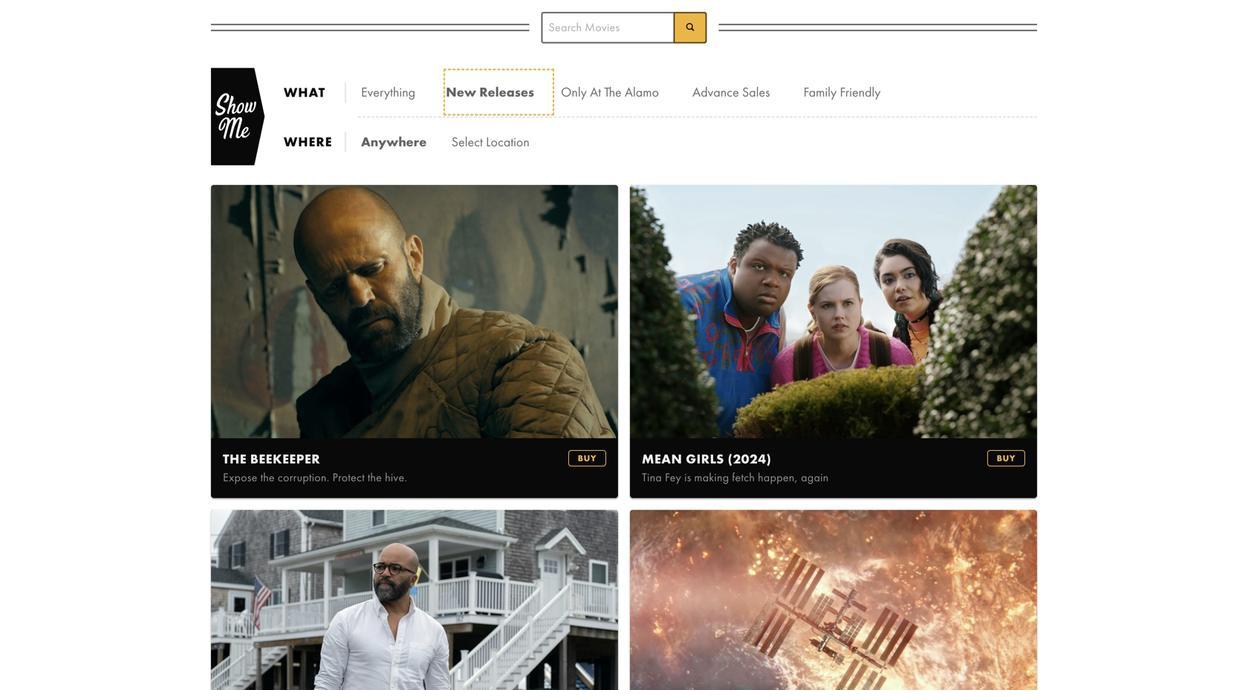 Task type: locate. For each thing, give the bounding box(es) containing it.
2 buy link from the left
[[988, 450, 1026, 467]]

the
[[605, 84, 622, 101], [261, 470, 275, 485], [368, 470, 382, 485]]

1 buy from the left
[[578, 452, 597, 464]]

1 horizontal spatial buy
[[997, 452, 1016, 464]]

advance
[[693, 84, 739, 101]]

2 buy from the left
[[997, 452, 1016, 464]]

anywhere
[[361, 133, 427, 151]]

(2024)
[[728, 451, 772, 468]]

family friendly button
[[795, 71, 908, 113]]

happen,
[[758, 470, 798, 485]]

advance sales
[[693, 84, 770, 101]]

the right at
[[605, 84, 622, 101]]

the down the beekeeper at left bottom
[[261, 470, 275, 485]]

1 horizontal spatial the
[[368, 470, 382, 485]]

advance sales button
[[686, 71, 795, 113]]

the left hive.
[[368, 470, 382, 485]]

sales
[[743, 84, 770, 101]]

the inside only at the alamo "button"
[[605, 84, 622, 101]]

0 horizontal spatial buy link
[[568, 450, 607, 467]]

new releases button
[[446, 71, 552, 113]]

2 horizontal spatial the
[[605, 84, 622, 101]]

expose
[[223, 470, 258, 485]]

everything button
[[361, 71, 446, 113]]

fey
[[665, 470, 682, 485]]

family friendly
[[804, 84, 881, 101]]

buy link for the beekeeper
[[568, 450, 607, 467]]

friendly
[[840, 84, 881, 101]]

search image
[[685, 21, 696, 33]]

buy for mean girls (2024)
[[997, 452, 1016, 464]]

1 buy link from the left
[[568, 450, 607, 467]]

buy
[[578, 452, 597, 464], [997, 452, 1016, 464]]

select
[[452, 133, 483, 151]]

1 horizontal spatial buy link
[[988, 450, 1026, 467]]

0 horizontal spatial buy
[[578, 452, 597, 464]]

the beekeeper
[[223, 451, 320, 468]]

protect
[[333, 470, 365, 485]]

buy link for mean girls (2024)
[[988, 450, 1026, 467]]

expose the corruption. protect the hive.
[[223, 470, 408, 485]]

None search field
[[541, 12, 707, 43]]

again
[[801, 470, 829, 485]]

select location
[[452, 133, 530, 151]]

buy link
[[568, 450, 607, 467], [988, 450, 1026, 467]]



Task type: vqa. For each thing, say whether or not it's contained in the screenshot.
1st the a from left
no



Task type: describe. For each thing, give the bounding box(es) containing it.
is
[[685, 470, 692, 485]]

family
[[804, 84, 837, 101]]

anywhere button
[[361, 121, 445, 163]]

only
[[561, 84, 587, 101]]

Search Movies text field
[[541, 12, 707, 43]]

corruption.
[[278, 470, 330, 485]]

the
[[223, 451, 247, 468]]

new releases
[[446, 84, 534, 101]]

new
[[446, 84, 476, 101]]

only at the alamo
[[561, 84, 659, 101]]

location
[[486, 133, 530, 151]]

0 horizontal spatial the
[[261, 470, 275, 485]]

hive.
[[385, 470, 408, 485]]

tina
[[642, 470, 662, 485]]

fetch
[[732, 470, 755, 485]]

alamo
[[625, 84, 659, 101]]

where
[[284, 133, 333, 150]]

releases
[[480, 84, 534, 101]]

everything
[[361, 84, 416, 101]]

what
[[284, 84, 326, 101]]

at
[[590, 84, 601, 101]]

mean
[[642, 451, 683, 468]]

tina fey is making fetch happen, again
[[642, 470, 829, 485]]

beekeeper
[[250, 451, 320, 468]]

making
[[695, 470, 729, 485]]

only at the alamo button
[[552, 71, 686, 113]]

girls
[[686, 451, 725, 468]]

buy for the beekeeper
[[578, 452, 597, 464]]

select location button
[[445, 121, 555, 163]]

mean girls (2024)
[[642, 451, 772, 468]]



